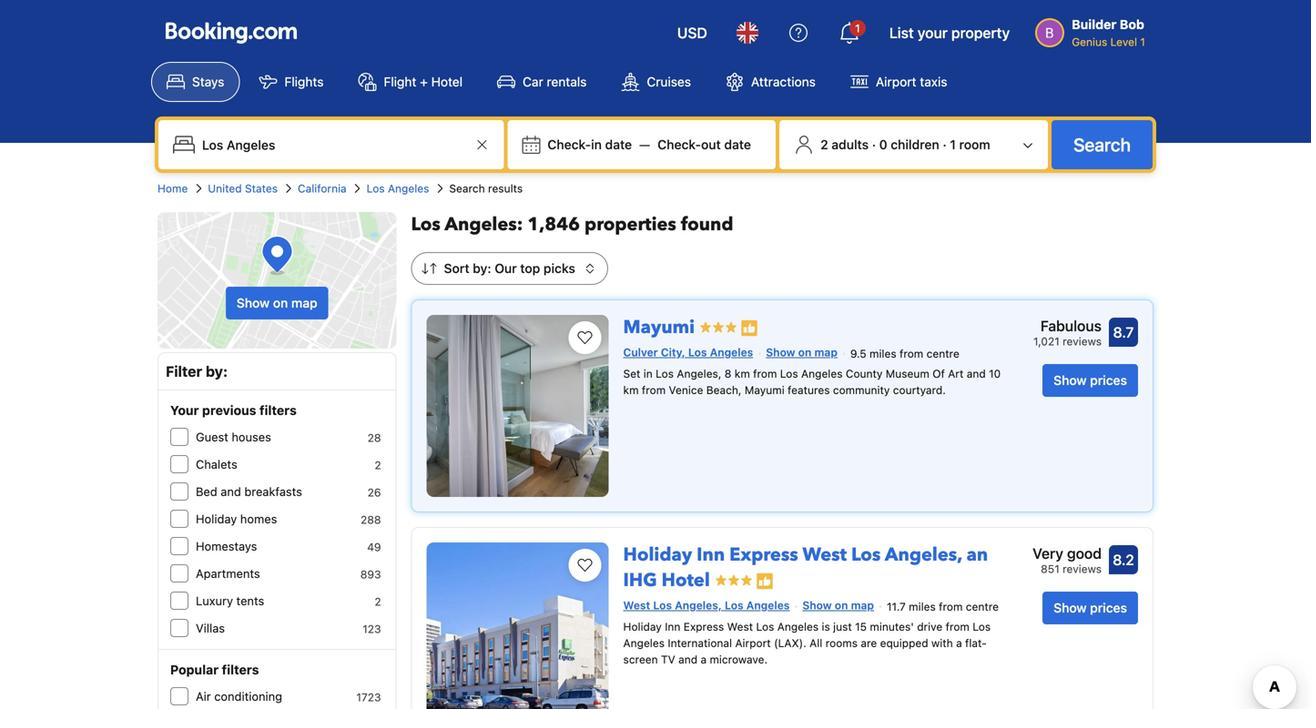 Task type: vqa. For each thing, say whether or not it's contained in the screenshot.


Task type: locate. For each thing, give the bounding box(es) containing it.
28
[[368, 432, 381, 444]]

search inside search 'button'
[[1074, 134, 1131, 155]]

west inside holiday inn express west los angeles, an ihg hotel
[[803, 543, 847, 568]]

chalets
[[196, 458, 237, 471]]

in left the —
[[591, 137, 602, 152]]

1 inside builder bob genius level 1
[[1140, 36, 1146, 48]]

and right tv
[[678, 653, 698, 666]]

2 up 26
[[375, 459, 381, 472]]

0 vertical spatial in
[[591, 137, 602, 152]]

guest
[[196, 430, 228, 444]]

holiday for holiday homes
[[196, 512, 237, 526]]

centre up of
[[927, 347, 960, 360]]

in right set
[[644, 367, 653, 380]]

15
[[855, 620, 867, 633]]

equipped
[[880, 637, 928, 650]]

mayumi up city,
[[623, 315, 695, 340]]

1 vertical spatial search
[[449, 182, 485, 195]]

2 vertical spatial show on map
[[803, 599, 874, 612]]

fabulous element
[[1034, 315, 1102, 337]]

homestays
[[196, 540, 257, 553]]

2 show prices button from the top
[[1043, 592, 1138, 625]]

26
[[368, 486, 381, 499]]

0 horizontal spatial ·
[[872, 137, 876, 152]]

a down international
[[701, 653, 707, 666]]

1 vertical spatial km
[[623, 384, 639, 396]]

1 · from the left
[[872, 137, 876, 152]]

Where are you going? field
[[195, 128, 471, 161]]

and inside set in los angeles, 8 km from los angeles county museum of art and 10 km from venice beach, mayumi features community courtyard.
[[967, 367, 986, 380]]

in inside set in los angeles, 8 km from los angeles county museum of art and 10 km from venice beach, mayumi features community courtyard.
[[644, 367, 653, 380]]

0 horizontal spatial km
[[623, 384, 639, 396]]

search
[[1074, 134, 1131, 155], [449, 182, 485, 195]]

·
[[872, 137, 876, 152], [943, 137, 947, 152]]

search results updated. los angeles: 1,846 properties found. element
[[411, 212, 1154, 238]]

holiday inside holiday inn express west los angeles is just 15 minutes' drive from los angeles international airport (lax). all rooms are equipped with a flat- screen tv and a microwave.
[[623, 620, 662, 633]]

2 vertical spatial 1
[[950, 137, 956, 152]]

prices for holiday inn express west los angeles, an ihg hotel
[[1090, 601, 1127, 616]]

flights
[[285, 74, 324, 89]]

los angeles link
[[367, 180, 429, 197]]

very
[[1033, 545, 1064, 562]]

your previous filters
[[170, 403, 297, 418]]

list your property link
[[879, 11, 1021, 55]]

west inside holiday inn express west los angeles is just 15 minutes' drive from los angeles international airport (lax). all rooms are equipped with a flat- screen tv and a microwave.
[[727, 620, 753, 633]]

holiday up screen
[[623, 620, 662, 633]]

0 horizontal spatial filters
[[222, 662, 259, 677]]

by: for sort
[[473, 261, 491, 276]]

1 horizontal spatial ·
[[943, 137, 947, 152]]

car rentals
[[523, 74, 587, 89]]

in for check-
[[591, 137, 602, 152]]

mayumi right beach, on the right bottom
[[745, 384, 785, 396]]

west down "ihg"
[[623, 599, 650, 612]]

0 vertical spatial reviews
[[1063, 335, 1102, 348]]

1 horizontal spatial date
[[724, 137, 751, 152]]

miles up drive
[[909, 600, 936, 613]]

west for angeles
[[727, 620, 753, 633]]

0 vertical spatial 2
[[821, 137, 828, 152]]

inn up international
[[665, 620, 681, 633]]

1 vertical spatial inn
[[665, 620, 681, 633]]

0 vertical spatial holiday
[[196, 512, 237, 526]]

1 vertical spatial express
[[684, 620, 724, 633]]

1 vertical spatial holiday
[[623, 543, 692, 568]]

0 horizontal spatial 1
[[855, 22, 860, 35]]

centre for mayumi
[[927, 347, 960, 360]]

property
[[951, 24, 1010, 41]]

international
[[668, 637, 732, 650]]

filters up 'houses' in the left bottom of the page
[[260, 403, 297, 418]]

conditioning
[[214, 690, 282, 703]]

km right 8 in the bottom right of the page
[[735, 367, 750, 380]]

angeles, up the venice
[[677, 367, 722, 380]]

1 vertical spatial 1
[[1140, 36, 1146, 48]]

2 horizontal spatial on
[[835, 599, 848, 612]]

mayumi inside set in los angeles, 8 km from los angeles county museum of art and 10 km from venice beach, mayumi features community courtyard.
[[745, 384, 785, 396]]

0 horizontal spatial mayumi
[[623, 315, 695, 340]]

prices down 8.7
[[1090, 373, 1127, 388]]

ihg
[[623, 568, 657, 593]]

popular
[[170, 662, 219, 677]]

· left 0
[[872, 137, 876, 152]]

0 horizontal spatial miles
[[870, 347, 897, 360]]

288
[[361, 514, 381, 526]]

show on map for mayumi
[[766, 346, 838, 359]]

show prices down very good 851 reviews
[[1054, 601, 1127, 616]]

0 vertical spatial search
[[1074, 134, 1131, 155]]

1 vertical spatial show on map
[[766, 346, 838, 359]]

1 horizontal spatial and
[[678, 653, 698, 666]]

miles for mayumi
[[870, 347, 897, 360]]

1 vertical spatial miles
[[909, 600, 936, 613]]

1 horizontal spatial search
[[1074, 134, 1131, 155]]

2 vertical spatial 2
[[375, 596, 381, 608]]

holiday inside holiday inn express west los angeles, an ihg hotel
[[623, 543, 692, 568]]

reviews down good
[[1063, 563, 1102, 575]]

mayumi image
[[427, 315, 609, 497]]

holiday down bed
[[196, 512, 237, 526]]

los
[[367, 182, 385, 195], [411, 212, 441, 237], [688, 346, 707, 359], [656, 367, 674, 380], [780, 367, 798, 380], [851, 543, 881, 568], [653, 599, 672, 612], [725, 599, 744, 612], [756, 620, 774, 633], [973, 620, 991, 633]]

fabulous 1,021 reviews
[[1034, 317, 1102, 348]]

1 horizontal spatial map
[[815, 346, 838, 359]]

your
[[918, 24, 948, 41]]

inn inside holiday inn express west los angeles is just 15 minutes' drive from los angeles international airport (lax). all rooms are equipped with a flat- screen tv and a microwave.
[[665, 620, 681, 633]]

on for holiday inn express west los angeles, an ihg hotel
[[835, 599, 848, 612]]

0 horizontal spatial airport
[[735, 637, 771, 650]]

reviews inside fabulous 1,021 reviews
[[1063, 335, 1102, 348]]

los up the 15
[[851, 543, 881, 568]]

1 horizontal spatial filters
[[260, 403, 297, 418]]

express
[[730, 543, 798, 568], [684, 620, 724, 633]]

reviews down the fabulous on the top right
[[1063, 335, 1102, 348]]

0
[[879, 137, 888, 152]]

west up the is
[[803, 543, 847, 568]]

1 horizontal spatial on
[[798, 346, 812, 359]]

inn up west los angeles, los angeles
[[697, 543, 725, 568]]

1 horizontal spatial centre
[[966, 600, 999, 613]]

inn inside holiday inn express west los angeles, an ihg hotel
[[697, 543, 725, 568]]

893
[[360, 568, 381, 581]]

just
[[833, 620, 852, 633]]

holiday for holiday inn express west los angeles, an ihg hotel
[[623, 543, 692, 568]]

hotel right +
[[431, 74, 463, 89]]

0 horizontal spatial date
[[605, 137, 632, 152]]

all
[[810, 637, 823, 650]]

1 vertical spatial 2
[[375, 459, 381, 472]]

2 prices from the top
[[1090, 601, 1127, 616]]

united
[[208, 182, 242, 195]]

check-
[[548, 137, 591, 152], [658, 137, 701, 152]]

1 vertical spatial reviews
[[1063, 563, 1102, 575]]

and inside holiday inn express west los angeles is just 15 minutes' drive from los angeles international airport (lax). all rooms are equipped with a flat- screen tv and a microwave.
[[678, 653, 698, 666]]

1 horizontal spatial west
[[727, 620, 753, 633]]

0 vertical spatial a
[[956, 637, 962, 650]]

show prices button
[[1043, 364, 1138, 397], [1043, 592, 1138, 625]]

2 inside dropdown button
[[821, 137, 828, 152]]

1 prices from the top
[[1090, 373, 1127, 388]]

1 horizontal spatial hotel
[[662, 568, 710, 593]]

a
[[956, 637, 962, 650], [701, 653, 707, 666]]

date left the —
[[605, 137, 632, 152]]

show prices button down fabulous 1,021 reviews at the top of the page
[[1043, 364, 1138, 397]]

express for angeles
[[684, 620, 724, 633]]

0 vertical spatial hotel
[[431, 74, 463, 89]]

show on map inside button
[[237, 295, 318, 311]]

0 horizontal spatial in
[[591, 137, 602, 152]]

km down set
[[623, 384, 639, 396]]

2 show prices from the top
[[1054, 601, 1127, 616]]

express up international
[[684, 620, 724, 633]]

rentals
[[547, 74, 587, 89]]

attractions link
[[710, 62, 831, 102]]

date right out
[[724, 137, 751, 152]]

1 vertical spatial west
[[623, 599, 650, 612]]

0 vertical spatial centre
[[927, 347, 960, 360]]

1 left list
[[855, 22, 860, 35]]

0 vertical spatial express
[[730, 543, 798, 568]]

2 left 'adults'
[[821, 137, 828, 152]]

1 horizontal spatial miles
[[909, 600, 936, 613]]

filters
[[260, 403, 297, 418], [222, 662, 259, 677]]

your
[[170, 403, 199, 418]]

2 up 123
[[375, 596, 381, 608]]

inn for holiday inn express west los angeles, an ihg hotel
[[697, 543, 725, 568]]

851
[[1041, 563, 1060, 575]]

and left 10 at the right bottom
[[967, 367, 986, 380]]

this property is part of our preferred partner programme. it is committed to providing commendable service and good value. it will pay us a higher commission if you make a booking. image
[[740, 319, 759, 337], [740, 319, 759, 337], [756, 572, 774, 591], [756, 572, 774, 591]]

1 vertical spatial a
[[701, 653, 707, 666]]

angeles inside set in los angeles, 8 km from los angeles county museum of art and 10 km from venice beach, mayumi features community courtyard.
[[801, 367, 843, 380]]

and right bed
[[221, 485, 241, 499]]

on for mayumi
[[798, 346, 812, 359]]

reviews inside very good 851 reviews
[[1063, 563, 1102, 575]]

0 horizontal spatial hotel
[[431, 74, 463, 89]]

airport up microwave.
[[735, 637, 771, 650]]

are
[[861, 637, 877, 650]]

1 horizontal spatial mayumi
[[745, 384, 785, 396]]

0 vertical spatial airport
[[876, 74, 917, 89]]

2 vertical spatial on
[[835, 599, 848, 612]]

states
[[245, 182, 278, 195]]

west
[[803, 543, 847, 568], [623, 599, 650, 612], [727, 620, 753, 633]]

show prices button down very good 851 reviews
[[1043, 592, 1138, 625]]

1 horizontal spatial inn
[[697, 543, 725, 568]]

1 show prices from the top
[[1054, 373, 1127, 388]]

0 vertical spatial show on map
[[237, 295, 318, 311]]

bob
[[1120, 17, 1145, 32]]

by:
[[473, 261, 491, 276], [206, 363, 228, 380]]

art
[[948, 367, 964, 380]]

0 vertical spatial 1
[[855, 22, 860, 35]]

hotel inside holiday inn express west los angeles, an ihg hotel
[[662, 568, 710, 593]]

airport left taxis
[[876, 74, 917, 89]]

check- down rentals
[[548, 137, 591, 152]]

0 vertical spatial and
[[967, 367, 986, 380]]

0 horizontal spatial west
[[623, 599, 650, 612]]

1 horizontal spatial in
[[644, 367, 653, 380]]

mayumi link
[[623, 308, 695, 340]]

0 horizontal spatial centre
[[927, 347, 960, 360]]

express for angeles,
[[730, 543, 798, 568]]

0 vertical spatial show prices
[[1054, 373, 1127, 388]]

scored 8.2 element
[[1109, 545, 1138, 575]]

prices down 8.2
[[1090, 601, 1127, 616]]

venice
[[669, 384, 703, 396]]

on inside show on map button
[[273, 295, 288, 311]]

1 vertical spatial in
[[644, 367, 653, 380]]

0 vertical spatial map
[[291, 295, 318, 311]]

1 horizontal spatial check-
[[658, 137, 701, 152]]

0 vertical spatial inn
[[697, 543, 725, 568]]

search button
[[1052, 120, 1153, 169]]

by: right the filter
[[206, 363, 228, 380]]

show prices down fabulous 1,021 reviews at the top of the page
[[1054, 373, 1127, 388]]

2 horizontal spatial west
[[803, 543, 847, 568]]

express inside holiday inn express west los angeles is just 15 minutes' drive from los angeles international airport (lax). all rooms are equipped with a flat- screen tv and a microwave.
[[684, 620, 724, 633]]

list
[[890, 24, 914, 41]]

1 vertical spatial show prices
[[1054, 601, 1127, 616]]

1 vertical spatial airport
[[735, 637, 771, 650]]

0 horizontal spatial map
[[291, 295, 318, 311]]

1 right "level"
[[1140, 36, 1146, 48]]

a right with
[[956, 637, 962, 650]]

miles right 9.5
[[870, 347, 897, 360]]

2 vertical spatial holiday
[[623, 620, 662, 633]]

2
[[821, 137, 828, 152], [375, 459, 381, 472], [375, 596, 381, 608]]

0 vertical spatial km
[[735, 367, 750, 380]]

0 horizontal spatial search
[[449, 182, 485, 195]]

express inside holiday inn express west los angeles, an ihg hotel
[[730, 543, 798, 568]]

holiday for holiday inn express west los angeles is just 15 minutes' drive from los angeles international airport (lax). all rooms are equipped with a flat- screen tv and a microwave.
[[623, 620, 662, 633]]

1 vertical spatial centre
[[966, 600, 999, 613]]

los up features
[[780, 367, 798, 380]]

1 vertical spatial on
[[798, 346, 812, 359]]

2 horizontal spatial and
[[967, 367, 986, 380]]

0 vertical spatial angeles,
[[677, 367, 722, 380]]

+
[[420, 74, 428, 89]]

angeles
[[388, 182, 429, 195], [710, 346, 753, 359], [801, 367, 843, 380], [747, 599, 790, 612], [777, 620, 819, 633], [623, 637, 665, 650]]

west los angeles, los angeles
[[623, 599, 790, 612]]

2 horizontal spatial 1
[[1140, 36, 1146, 48]]

8.2
[[1113, 551, 1134, 569]]

bed and breakfasts
[[196, 485, 302, 499]]

0 horizontal spatial check-
[[548, 137, 591, 152]]

west up microwave.
[[727, 620, 753, 633]]

holiday up "ihg"
[[623, 543, 692, 568]]

1 vertical spatial map
[[815, 346, 838, 359]]

0 horizontal spatial express
[[684, 620, 724, 633]]

2 reviews from the top
[[1063, 563, 1102, 575]]

from inside holiday inn express west los angeles is just 15 minutes' drive from los angeles international airport (lax). all rooms are equipped with a flat- screen tv and a microwave.
[[946, 620, 970, 633]]

0 vertical spatial by:
[[473, 261, 491, 276]]

angeles, up international
[[675, 599, 722, 612]]

0 horizontal spatial inn
[[665, 620, 681, 633]]

2 check- from the left
[[658, 137, 701, 152]]

usd button
[[666, 11, 718, 55]]

check- right the —
[[658, 137, 701, 152]]

scored 8.7 element
[[1109, 318, 1138, 347]]

show prices for mayumi
[[1054, 373, 1127, 388]]

1 vertical spatial mayumi
[[745, 384, 785, 396]]

1 horizontal spatial 1
[[950, 137, 956, 152]]

2 vertical spatial map
[[851, 599, 874, 612]]

hotel up west los angeles, los angeles
[[662, 568, 710, 593]]

very good element
[[1033, 543, 1102, 565]]

inn
[[697, 543, 725, 568], [665, 620, 681, 633]]

los right california link
[[367, 182, 385, 195]]

adults
[[832, 137, 869, 152]]

express up west los angeles, los angeles
[[730, 543, 798, 568]]

show prices for holiday inn express west los angeles, an ihg hotel
[[1054, 601, 1127, 616]]

car
[[523, 74, 543, 89]]

search for search results
[[449, 182, 485, 195]]

0 vertical spatial on
[[273, 295, 288, 311]]

0 vertical spatial show prices button
[[1043, 364, 1138, 397]]

0 vertical spatial prices
[[1090, 373, 1127, 388]]

2 vertical spatial and
[[678, 653, 698, 666]]

0 horizontal spatial on
[[273, 295, 288, 311]]

prices for mayumi
[[1090, 373, 1127, 388]]

centre up flat-
[[966, 600, 999, 613]]

genius
[[1072, 36, 1108, 48]]

culver
[[623, 346, 658, 359]]

2 horizontal spatial map
[[851, 599, 874, 612]]

1 horizontal spatial airport
[[876, 74, 917, 89]]

air conditioning
[[196, 690, 282, 703]]

1 vertical spatial show prices button
[[1043, 592, 1138, 625]]

angeles, left an
[[885, 543, 962, 568]]

los inside holiday inn express west los angeles, an ihg hotel
[[851, 543, 881, 568]]

guest houses
[[196, 430, 271, 444]]

1 vertical spatial prices
[[1090, 601, 1127, 616]]

· right children
[[943, 137, 947, 152]]

1 horizontal spatial express
[[730, 543, 798, 568]]

1 vertical spatial angeles,
[[885, 543, 962, 568]]

from up with
[[946, 620, 970, 633]]

1 reviews from the top
[[1063, 335, 1102, 348]]

1 show prices button from the top
[[1043, 364, 1138, 397]]

stays
[[192, 74, 224, 89]]

filters up the air conditioning
[[222, 662, 259, 677]]

1 left room
[[950, 137, 956, 152]]

previous
[[202, 403, 256, 418]]

2 adults · 0 children · 1 room
[[821, 137, 990, 152]]

2 for chalets
[[375, 459, 381, 472]]

centre
[[927, 347, 960, 360], [966, 600, 999, 613]]

1 vertical spatial hotel
[[662, 568, 710, 593]]

popular filters
[[170, 662, 259, 677]]

1,021
[[1034, 335, 1060, 348]]

mayumi
[[623, 315, 695, 340], [745, 384, 785, 396]]

1 horizontal spatial km
[[735, 367, 750, 380]]

1 vertical spatial filters
[[222, 662, 259, 677]]

by: left our
[[473, 261, 491, 276]]



Task type: describe. For each thing, give the bounding box(es) containing it.
united states link
[[208, 180, 278, 197]]

centre for holiday inn express west los angeles, an ihg hotel
[[966, 600, 999, 613]]

houses
[[232, 430, 271, 444]]

of
[[933, 367, 945, 380]]

courtyard.
[[893, 384, 946, 396]]

results
[[488, 182, 523, 195]]

0 vertical spatial mayumi
[[623, 315, 695, 340]]

2 adults · 0 children · 1 room button
[[787, 127, 1041, 162]]

tv
[[661, 653, 675, 666]]

picks
[[544, 261, 575, 276]]

0 horizontal spatial and
[[221, 485, 241, 499]]

list your property
[[890, 24, 1010, 41]]

holiday inn express west los angeles, an ihg hotel link
[[623, 535, 988, 593]]

properties
[[585, 212, 676, 237]]

from up the museum in the bottom of the page
[[900, 347, 924, 360]]

by: for filter
[[206, 363, 228, 380]]

8
[[725, 367, 732, 380]]

search for search
[[1074, 134, 1131, 155]]

check-out date button
[[650, 128, 758, 161]]

check-in date — check-out date
[[548, 137, 751, 152]]

builder
[[1072, 17, 1117, 32]]

angeles, inside set in los angeles, 8 km from los angeles county museum of art and 10 km from venice beach, mayumi features community courtyard.
[[677, 367, 722, 380]]

your account menu builder bob genius level 1 element
[[1036, 8, 1153, 50]]

city,
[[661, 346, 685, 359]]

map inside show on map button
[[291, 295, 318, 311]]

sort by: our top picks
[[444, 261, 575, 276]]

found
[[681, 212, 734, 237]]

1,846
[[528, 212, 580, 237]]

air
[[196, 690, 211, 703]]

holiday inn express west los angeles is just 15 minutes' drive from los angeles international airport (lax). all rooms are equipped with a flat- screen tv and a microwave.
[[623, 620, 991, 666]]

west for angeles,
[[803, 543, 847, 568]]

in for set
[[644, 367, 653, 380]]

los down city,
[[656, 367, 674, 380]]

1723
[[356, 691, 381, 704]]

show prices button for mayumi
[[1043, 364, 1138, 397]]

airport taxis
[[876, 74, 948, 89]]

top
[[520, 261, 540, 276]]

from right 8 in the bottom right of the page
[[753, 367, 777, 380]]

los right city,
[[688, 346, 707, 359]]

1 horizontal spatial a
[[956, 637, 962, 650]]

show inside button
[[237, 295, 270, 311]]

california
[[298, 182, 347, 195]]

room
[[959, 137, 990, 152]]

holiday inn express west los angeles, an ihg hotel image
[[427, 543, 609, 709]]

builder bob genius level 1
[[1072, 17, 1146, 48]]

fabulous
[[1041, 317, 1102, 335]]

from up drive
[[939, 600, 963, 613]]

1 date from the left
[[605, 137, 632, 152]]

home
[[158, 182, 188, 195]]

attractions
[[751, 74, 816, 89]]

flights link
[[244, 62, 339, 102]]

check-in date button
[[540, 128, 639, 161]]

los down "ihg"
[[653, 599, 672, 612]]

screen
[[623, 653, 658, 666]]

is
[[822, 620, 830, 633]]

angeles, inside holiday inn express west los angeles, an ihg hotel
[[885, 543, 962, 568]]

apartments
[[196, 567, 260, 581]]

los up flat-
[[973, 620, 991, 633]]

set in los angeles, 8 km from los angeles county museum of art and 10 km from venice beach, mayumi features community courtyard.
[[623, 367, 1001, 396]]

2 date from the left
[[724, 137, 751, 152]]

show on map button
[[226, 287, 328, 320]]

los up international
[[725, 599, 744, 612]]

map for mayumi
[[815, 346, 838, 359]]

california link
[[298, 180, 347, 197]]

2 for luxury tents
[[375, 596, 381, 608]]

0 horizontal spatial a
[[701, 653, 707, 666]]

11.7 miles from centre
[[887, 600, 999, 613]]

show on map for holiday inn express west los angeles, an ihg hotel
[[803, 599, 874, 612]]

10
[[989, 367, 1001, 380]]

los down los angeles link in the left top of the page
[[411, 212, 441, 237]]

los angeles
[[367, 182, 429, 195]]

map for holiday inn express west los angeles, an ihg hotel
[[851, 599, 874, 612]]

cruises link
[[606, 62, 707, 102]]

filter by:
[[166, 363, 228, 380]]

breakfasts
[[244, 485, 302, 499]]

level
[[1111, 36, 1137, 48]]

county
[[846, 367, 883, 380]]

holiday inn express west los angeles, an ihg hotel
[[623, 543, 988, 593]]

beach,
[[706, 384, 742, 396]]

9.5
[[850, 347, 867, 360]]

features
[[788, 384, 830, 396]]

flat-
[[965, 637, 987, 650]]

los up (lax).
[[756, 620, 774, 633]]

holiday homes
[[196, 512, 277, 526]]

taxis
[[920, 74, 948, 89]]

flight + hotel
[[384, 74, 463, 89]]

miles for holiday inn express west los angeles, an ihg hotel
[[909, 600, 936, 613]]

—
[[639, 137, 650, 152]]

2 · from the left
[[943, 137, 947, 152]]

villas
[[196, 621, 225, 635]]

good
[[1067, 545, 1102, 562]]

9.5 miles from centre
[[850, 347, 960, 360]]

set
[[623, 367, 641, 380]]

1 check- from the left
[[548, 137, 591, 152]]

inn for holiday inn express west los angeles is just 15 minutes' drive from los angeles international airport (lax). all rooms are equipped with a flat- screen tv and a microwave.
[[665, 620, 681, 633]]

children
[[891, 137, 939, 152]]

cruises
[[647, 74, 691, 89]]

search results
[[449, 182, 523, 195]]

angeles:
[[445, 212, 523, 237]]

filter
[[166, 363, 202, 380]]

2 vertical spatial angeles,
[[675, 599, 722, 612]]

community
[[833, 384, 890, 396]]

from left the venice
[[642, 384, 666, 396]]

booking.com image
[[166, 22, 297, 44]]

home link
[[158, 180, 188, 197]]

show prices button for holiday inn express west los angeles, an ihg hotel
[[1043, 592, 1138, 625]]

airport inside holiday inn express west los angeles is just 15 minutes' drive from los angeles international airport (lax). all rooms are equipped with a flat- screen tv and a microwave.
[[735, 637, 771, 650]]

flight
[[384, 74, 417, 89]]

11.7
[[887, 600, 906, 613]]

los angeles: 1,846 properties found
[[411, 212, 734, 237]]

tents
[[236, 594, 264, 608]]

0 vertical spatial filters
[[260, 403, 297, 418]]

1 button
[[828, 11, 871, 55]]



